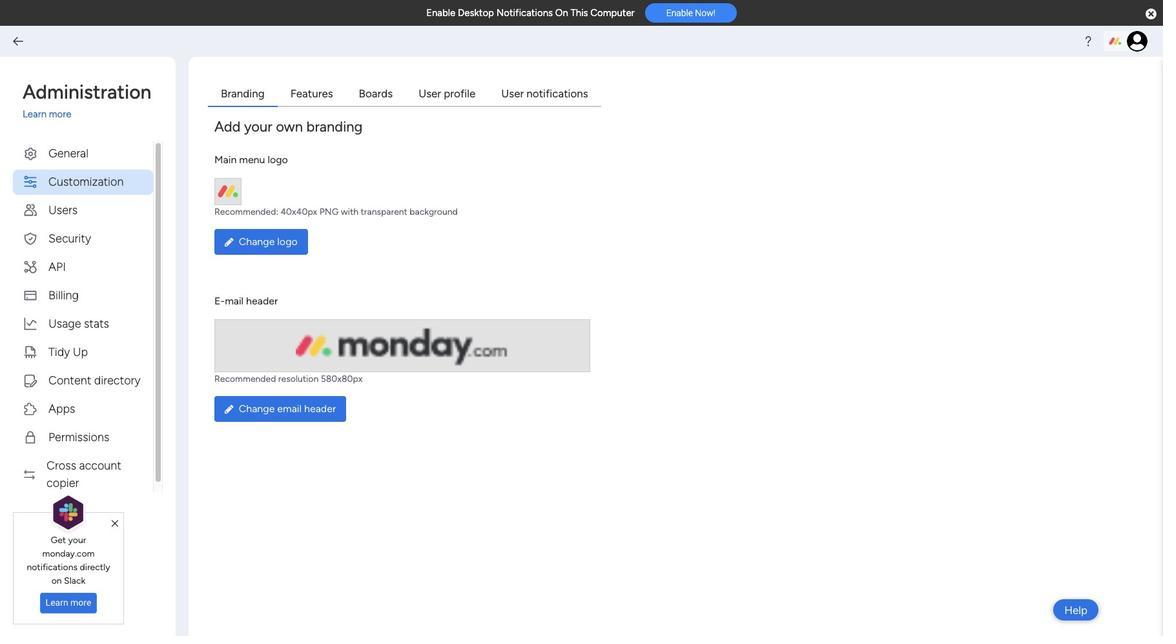 Task type: locate. For each thing, give the bounding box(es) containing it.
cross
[[47, 459, 76, 473]]

0 vertical spatial your
[[244, 118, 272, 135]]

1 user from the left
[[419, 87, 441, 100]]

2 change from the top
[[239, 403, 275, 415]]

user notifications
[[501, 87, 588, 100]]

header
[[246, 295, 278, 307], [304, 403, 336, 415]]

header for change email header
[[304, 403, 336, 415]]

your inside get your monday.com notifications directly on slack
[[68, 535, 86, 546]]

boards link
[[346, 83, 406, 107]]

background
[[410, 206, 458, 217]]

change for change email header
[[239, 403, 275, 415]]

enable left now!
[[666, 8, 693, 18]]

0 vertical spatial logo
[[268, 153, 288, 166]]

40x40px
[[281, 206, 317, 217]]

user
[[419, 87, 441, 100], [501, 87, 524, 100]]

2 user from the left
[[501, 87, 524, 100]]

learn down "administration"
[[23, 109, 47, 120]]

content
[[48, 374, 91, 388]]

1 vertical spatial header
[[304, 403, 336, 415]]

branding
[[307, 118, 363, 135]]

learn more link
[[23, 107, 163, 122]]

user for user profile
[[419, 87, 441, 100]]

kendall parks image
[[1127, 31, 1148, 52]]

features
[[290, 87, 333, 100]]

0 horizontal spatial notifications
[[27, 563, 78, 573]]

enable for enable now!
[[666, 8, 693, 18]]

1 horizontal spatial header
[[304, 403, 336, 415]]

main
[[214, 153, 237, 166]]

0 vertical spatial learn
[[23, 109, 47, 120]]

your for get
[[68, 535, 86, 546]]

copier
[[47, 476, 79, 491]]

change right pencil image
[[239, 403, 275, 415]]

enable inside button
[[666, 8, 693, 18]]

slack
[[64, 576, 85, 587]]

more down slack
[[70, 598, 91, 609]]

more down "administration"
[[49, 109, 71, 120]]

usage stats
[[48, 317, 109, 331]]

notifications
[[527, 87, 588, 100], [27, 563, 78, 573]]

desktop
[[458, 7, 494, 19]]

change
[[239, 235, 275, 248], [239, 403, 275, 415]]

help
[[1065, 604, 1088, 617]]

header right the email
[[304, 403, 336, 415]]

recommended: 40x40px png with transparent background
[[214, 206, 458, 217]]

1 vertical spatial notifications
[[27, 563, 78, 573]]

resolution
[[278, 374, 319, 385]]

change email header button
[[214, 396, 346, 422]]

1 vertical spatial logo
[[277, 235, 298, 248]]

0 horizontal spatial enable
[[426, 7, 456, 19]]

transparent
[[361, 206, 408, 217]]

notifications
[[496, 7, 553, 19]]

0 vertical spatial more
[[49, 109, 71, 120]]

enable
[[426, 7, 456, 19], [666, 8, 693, 18]]

header inside the change email header button
[[304, 403, 336, 415]]

learn more button
[[40, 594, 97, 614]]

0 vertical spatial notifications
[[527, 87, 588, 100]]

1 vertical spatial more
[[70, 598, 91, 609]]

add your own branding
[[214, 118, 363, 135]]

1 vertical spatial your
[[68, 535, 86, 546]]

directory
[[94, 374, 141, 388]]

branding
[[221, 87, 265, 100]]

logo right menu
[[268, 153, 288, 166]]

recommended resolution 580x80px
[[214, 374, 363, 385]]

billing
[[48, 288, 79, 303]]

usage
[[48, 317, 81, 331]]

enable desktop notifications on this computer
[[426, 7, 635, 19]]

add
[[214, 118, 241, 135]]

user right profile
[[501, 87, 524, 100]]

1 horizontal spatial enable
[[666, 8, 693, 18]]

get
[[51, 535, 66, 546]]

learn more
[[46, 598, 91, 609]]

change right pencil icon
[[239, 235, 275, 248]]

1 horizontal spatial your
[[244, 118, 272, 135]]

permissions button
[[13, 425, 153, 451]]

general
[[48, 146, 88, 161]]

apps button
[[13, 397, 153, 422]]

0 horizontal spatial user
[[419, 87, 441, 100]]

e-
[[214, 295, 225, 307]]

0 vertical spatial header
[[246, 295, 278, 307]]

enable for enable desktop notifications on this computer
[[426, 7, 456, 19]]

email
[[277, 403, 302, 415]]

enable left desktop
[[426, 7, 456, 19]]

directly
[[80, 563, 110, 573]]

dapulse close image
[[1146, 8, 1157, 21]]

your
[[244, 118, 272, 135], [68, 535, 86, 546]]

stats
[[84, 317, 109, 331]]

boards
[[359, 87, 393, 100]]

1 change from the top
[[239, 235, 275, 248]]

more inside administration learn more
[[49, 109, 71, 120]]

notifications inside get your monday.com notifications directly on slack
[[27, 563, 78, 573]]

computer
[[591, 7, 635, 19]]

learn
[[23, 109, 47, 120], [46, 598, 68, 609]]

1 horizontal spatial notifications
[[527, 87, 588, 100]]

user left profile
[[419, 87, 441, 100]]

learn down on
[[46, 598, 68, 609]]

back to workspace image
[[12, 35, 25, 48]]

png
[[320, 206, 339, 217]]

customization button
[[13, 170, 153, 195]]

header right mail
[[246, 295, 278, 307]]

0 horizontal spatial header
[[246, 295, 278, 307]]

change logo button
[[214, 229, 308, 255]]

mail
[[225, 295, 244, 307]]

logo down 40x40px
[[277, 235, 298, 248]]

0 horizontal spatial your
[[68, 535, 86, 546]]

1 vertical spatial change
[[239, 403, 275, 415]]

help button
[[1054, 600, 1099, 621]]

more
[[49, 109, 71, 120], [70, 598, 91, 609]]

content directory
[[48, 374, 141, 388]]

cross account copier button
[[13, 454, 153, 496]]

0 vertical spatial change
[[239, 235, 275, 248]]

e-mail header
[[214, 295, 278, 307]]

1 horizontal spatial user
[[501, 87, 524, 100]]

user for user notifications
[[501, 87, 524, 100]]

logo
[[268, 153, 288, 166], [277, 235, 298, 248]]

1 vertical spatial learn
[[46, 598, 68, 609]]

branding link
[[208, 83, 278, 107]]

your right the add
[[244, 118, 272, 135]]

your up monday.com
[[68, 535, 86, 546]]

users
[[48, 203, 78, 217]]

enable now! button
[[645, 3, 737, 23]]

recommended:
[[214, 206, 278, 217]]

administration learn more
[[23, 81, 151, 120]]

security
[[48, 232, 91, 246]]

header for e-mail header
[[246, 295, 278, 307]]

pencil image
[[225, 404, 234, 414]]

tidy
[[48, 345, 70, 359]]



Task type: describe. For each thing, give the bounding box(es) containing it.
up
[[73, 345, 88, 359]]

help image
[[1082, 35, 1095, 48]]

more inside button
[[70, 598, 91, 609]]

features link
[[278, 83, 346, 107]]

usage stats button
[[13, 312, 153, 337]]

pencil image
[[225, 237, 234, 247]]

change email header
[[239, 403, 336, 415]]

api
[[48, 260, 66, 274]]

on
[[555, 7, 568, 19]]

now!
[[695, 8, 716, 18]]

your for add
[[244, 118, 272, 135]]

security button
[[13, 226, 153, 252]]

with
[[341, 206, 359, 217]]

dapulse x slim image
[[112, 519, 118, 530]]

recommended
[[214, 374, 276, 385]]

general button
[[13, 141, 153, 166]]

content directory button
[[13, 369, 153, 394]]

api button
[[13, 255, 153, 280]]

monday.com
[[42, 549, 95, 560]]

580x80px
[[321, 374, 363, 385]]

cross account copier
[[47, 459, 121, 491]]

tidy up button
[[13, 340, 153, 365]]

this
[[571, 7, 588, 19]]

on
[[51, 576, 62, 587]]

own
[[276, 118, 303, 135]]

administration
[[23, 81, 151, 104]]

billing button
[[13, 283, 153, 308]]

get your monday.com notifications directly on slack
[[27, 535, 110, 587]]

user profile link
[[406, 83, 488, 107]]

change for change logo
[[239, 235, 275, 248]]

user notifications link
[[488, 83, 601, 107]]

logo inside button
[[277, 235, 298, 248]]

change logo
[[239, 235, 298, 248]]

users button
[[13, 198, 153, 223]]

learn inside button
[[46, 598, 68, 609]]

tidy up
[[48, 345, 88, 359]]

customization
[[48, 175, 124, 189]]

apps
[[48, 402, 75, 416]]

main menu logo
[[214, 153, 288, 166]]

menu
[[239, 153, 265, 166]]

permissions
[[48, 431, 109, 445]]

account
[[79, 459, 121, 473]]

profile
[[444, 87, 476, 100]]

user profile
[[419, 87, 476, 100]]

enable now!
[[666, 8, 716, 18]]

learn inside administration learn more
[[23, 109, 47, 120]]



Task type: vqa. For each thing, say whether or not it's contained in the screenshot.
Back to workspace "image"
yes



